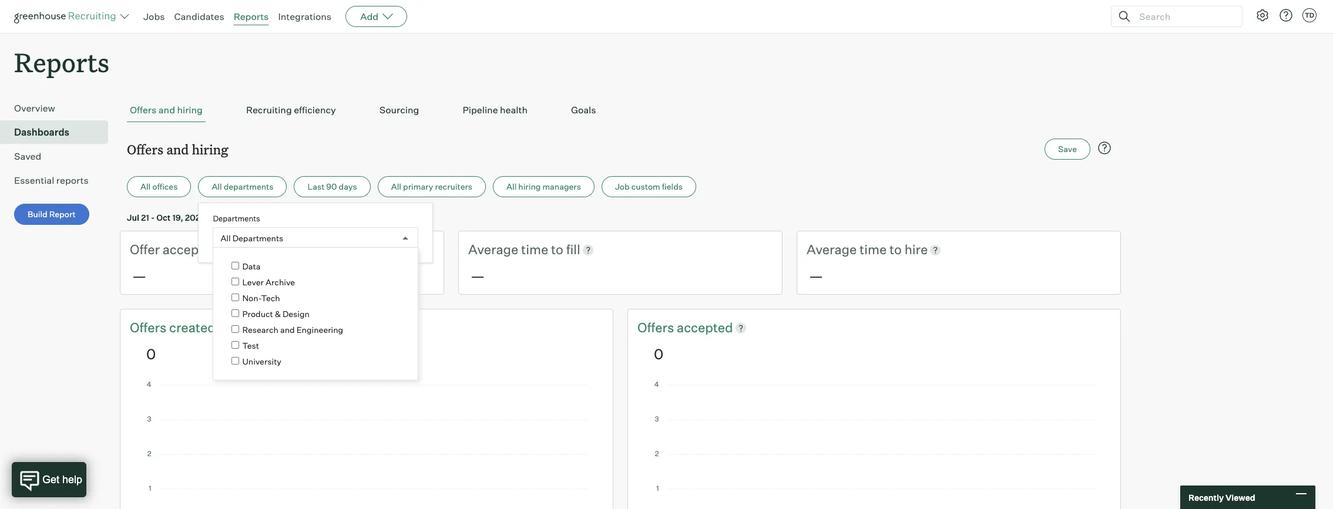 Task type: vqa. For each thing, say whether or not it's contained in the screenshot.
Saved
yes



Task type: locate. For each thing, give the bounding box(es) containing it.
0 horizontal spatial 2023
[[185, 213, 206, 223]]

2 average from the left
[[807, 242, 857, 258]]

all down compared
[[221, 233, 231, 243]]

0 vertical spatial and
[[159, 104, 175, 116]]

0 horizontal spatial jul
[[127, 213, 139, 223]]

1 horizontal spatial jul
[[292, 213, 304, 223]]

all left departments
[[212, 182, 222, 192]]

save button
[[1045, 139, 1091, 160]]

1 horizontal spatial to
[[551, 242, 564, 258]]

0 horizontal spatial -
[[151, 213, 155, 223]]

2023 right 20,
[[320, 213, 341, 223]]

jul
[[127, 213, 139, 223], [292, 213, 304, 223]]

time left 'hire'
[[860, 242, 887, 258]]

22
[[274, 213, 284, 223]]

job custom fields button
[[602, 176, 697, 198]]

1 horizontal spatial time
[[860, 242, 887, 258]]

hiring inside all hiring managers button
[[519, 182, 541, 192]]

to left fill
[[551, 242, 564, 258]]

1 horizontal spatial 0
[[654, 345, 664, 363]]

average time to for hire
[[807, 242, 905, 258]]

created link
[[169, 319, 216, 337]]

add button
[[346, 6, 407, 27]]

all offices button
[[127, 176, 191, 198]]

2 vertical spatial and
[[280, 325, 295, 335]]

2 2023 from the left
[[320, 213, 341, 223]]

2 time from the left
[[860, 242, 887, 258]]

time left fill
[[521, 242, 548, 258]]

reports link
[[234, 11, 269, 22]]

tab list
[[127, 98, 1114, 122]]

0 vertical spatial departments
[[213, 214, 260, 223]]

all hiring managers button
[[493, 176, 595, 198]]

xychart image
[[146, 382, 587, 510], [654, 382, 1095, 510]]

integrations
[[278, 11, 332, 22]]

all hiring managers
[[507, 182, 581, 192]]

overview
[[14, 102, 55, 114]]

1 horizontal spatial xychart image
[[654, 382, 1095, 510]]

last
[[308, 182, 325, 192]]

offers and hiring
[[130, 104, 203, 116], [127, 141, 228, 158]]

0 horizontal spatial time
[[521, 242, 548, 258]]

build
[[28, 209, 47, 219]]

last 90 days
[[308, 182, 357, 192]]

overview link
[[14, 101, 103, 115]]

recruiters
[[435, 182, 473, 192]]

recruiting efficiency button
[[243, 98, 339, 122]]

19,
[[172, 213, 183, 223]]

- right 21
[[151, 213, 155, 223]]

all left offices
[[140, 182, 151, 192]]

1 horizontal spatial -
[[286, 213, 290, 223]]

3 — from the left
[[809, 267, 824, 285]]

average time to
[[468, 242, 566, 258], [807, 242, 905, 258]]

offers and hiring button
[[127, 98, 206, 122]]

fill
[[566, 242, 581, 258]]

archive
[[266, 278, 295, 288]]

to left 'hire'
[[890, 242, 902, 258]]

engineering
[[297, 325, 343, 335]]

offers link
[[130, 319, 169, 337], [638, 319, 677, 337]]

1 horizontal spatial 2023
[[320, 213, 341, 223]]

0 horizontal spatial average
[[468, 242, 519, 258]]

— for fill
[[471, 267, 485, 285]]

to for hire
[[890, 242, 902, 258]]

recently
[[1189, 493, 1224, 503]]

1 horizontal spatial —
[[471, 267, 485, 285]]

hiring inside offers and hiring button
[[177, 104, 203, 116]]

dashboards
[[14, 126, 69, 138]]

1 offers link from the left
[[130, 319, 169, 337]]

candidates link
[[174, 11, 224, 22]]

all offices
[[140, 182, 178, 192]]

Search text field
[[1137, 8, 1232, 25]]

2 offers link from the left
[[638, 319, 677, 337]]

reports down greenhouse recruiting image
[[14, 45, 109, 79]]

2 horizontal spatial to
[[890, 242, 902, 258]]

non-tech
[[242, 294, 280, 304]]

0 horizontal spatial average time to
[[468, 242, 566, 258]]

managers
[[543, 182, 581, 192]]

to for fill
[[551, 242, 564, 258]]

jul left 21
[[127, 213, 139, 223]]

2 average time to from the left
[[807, 242, 905, 258]]

all
[[140, 182, 151, 192], [212, 182, 222, 192], [391, 182, 401, 192], [507, 182, 517, 192], [221, 233, 231, 243]]

1 horizontal spatial average
[[807, 242, 857, 258]]

2 — from the left
[[471, 267, 485, 285]]

rate
[[235, 242, 260, 258]]

jul left 20,
[[292, 213, 304, 223]]

1 time from the left
[[521, 242, 548, 258]]

to left the apr
[[248, 213, 256, 223]]

save
[[1059, 144, 1077, 154]]

2 jul from the left
[[292, 213, 304, 223]]

faq image
[[1098, 141, 1112, 155]]

0 horizontal spatial —
[[132, 267, 146, 285]]

time for fill
[[521, 242, 548, 258]]

0 horizontal spatial xychart image
[[146, 382, 587, 510]]

2023 right the 19,
[[185, 213, 206, 223]]

build report
[[28, 209, 76, 219]]

job custom fields
[[615, 182, 683, 192]]

all left managers
[[507, 182, 517, 192]]

viewed
[[1226, 493, 1256, 503]]

1 horizontal spatial average time to
[[807, 242, 905, 258]]

reports
[[234, 11, 269, 22], [14, 45, 109, 79]]

report
[[49, 209, 76, 219]]

1 average from the left
[[468, 242, 519, 258]]

pipeline health
[[463, 104, 528, 116]]

to
[[248, 213, 256, 223], [551, 242, 564, 258], [890, 242, 902, 258]]

departments up all departments
[[213, 214, 260, 223]]

reports right candidates link
[[234, 11, 269, 22]]

fields
[[662, 182, 683, 192]]

non-
[[242, 294, 261, 304]]

and
[[159, 104, 175, 116], [166, 141, 189, 158], [280, 325, 295, 335]]

1 horizontal spatial offers link
[[638, 319, 677, 337]]

last 90 days button
[[294, 176, 371, 198]]

jobs link
[[143, 11, 165, 22]]

0 vertical spatial offers and hiring
[[130, 104, 203, 116]]

2 horizontal spatial —
[[809, 267, 824, 285]]

0 horizontal spatial offers link
[[130, 319, 169, 337]]

1 vertical spatial reports
[[14, 45, 109, 79]]

average for hire
[[807, 242, 857, 258]]

0 horizontal spatial 0
[[146, 345, 156, 363]]

departments down the apr
[[233, 233, 283, 243]]

tech
[[261, 294, 280, 304]]

2 vertical spatial hiring
[[519, 182, 541, 192]]

offers
[[130, 104, 157, 116], [127, 141, 163, 158], [130, 320, 166, 336], [638, 320, 677, 336]]

1 average time to from the left
[[468, 242, 566, 258]]

build report button
[[14, 204, 89, 225]]

average for fill
[[468, 242, 519, 258]]

offers created
[[130, 320, 216, 336]]

all for all departments
[[212, 182, 222, 192]]

departments
[[224, 182, 274, 192]]

0
[[146, 345, 156, 363], [654, 345, 664, 363]]

Product & Design checkbox
[[232, 310, 239, 318]]

1 — from the left
[[132, 267, 146, 285]]

—
[[132, 267, 146, 285], [471, 267, 485, 285], [809, 267, 824, 285]]

all left primary
[[391, 182, 401, 192]]

-
[[151, 213, 155, 223], [286, 213, 290, 223]]

0 vertical spatial hiring
[[177, 104, 203, 116]]

0 vertical spatial reports
[[234, 11, 269, 22]]

lever archive
[[242, 278, 295, 288]]

- right 22 on the left of the page
[[286, 213, 290, 223]]

1 vertical spatial hiring
[[192, 141, 228, 158]]



Task type: describe. For each thing, give the bounding box(es) containing it.
1 2023 from the left
[[185, 213, 206, 223]]

apr
[[258, 213, 273, 223]]

— for hire
[[809, 267, 824, 285]]

custom
[[632, 182, 661, 192]]

sourcing
[[380, 104, 419, 116]]

job
[[615, 182, 630, 192]]

Research and Engineering checkbox
[[232, 326, 239, 334]]

recruiting efficiency
[[246, 104, 336, 116]]

offers inside button
[[130, 104, 157, 116]]

accepted
[[677, 320, 733, 336]]

1 vertical spatial offers and hiring
[[127, 141, 228, 158]]

Data checkbox
[[232, 262, 239, 270]]

goals button
[[568, 98, 599, 122]]

candidates
[[174, 11, 224, 22]]

product & design
[[242, 309, 310, 319]]

21
[[141, 213, 149, 223]]

1 xychart image from the left
[[146, 382, 587, 510]]

all departments
[[221, 233, 283, 243]]

test
[[242, 341, 259, 351]]

add
[[360, 11, 379, 22]]

all for all primary recruiters
[[391, 182, 401, 192]]

offer acceptance
[[130, 242, 235, 258]]

td
[[1305, 11, 1315, 19]]

&
[[275, 309, 281, 319]]

all primary recruiters button
[[378, 176, 486, 198]]

lever
[[242, 278, 264, 288]]

design
[[283, 309, 310, 319]]

average time to for fill
[[468, 242, 566, 258]]

all departments
[[212, 182, 274, 192]]

offers link for first xychart image from right
[[638, 319, 677, 337]]

University checkbox
[[232, 358, 239, 365]]

days
[[339, 182, 357, 192]]

essential reports link
[[14, 174, 103, 188]]

acceptance
[[163, 242, 233, 258]]

pipeline
[[463, 104, 498, 116]]

goals
[[571, 104, 596, 116]]

0 horizontal spatial reports
[[14, 45, 109, 79]]

offer
[[130, 242, 160, 258]]

primary
[[403, 182, 433, 192]]

greenhouse recruiting image
[[14, 9, 120, 24]]

1 vertical spatial and
[[166, 141, 189, 158]]

research and engineering
[[242, 325, 343, 335]]

td button
[[1301, 6, 1320, 25]]

efficiency
[[294, 104, 336, 116]]

recruiting
[[246, 104, 292, 116]]

all primary recruiters
[[391, 182, 473, 192]]

Non-Tech checkbox
[[232, 294, 239, 302]]

tab list containing offers and hiring
[[127, 98, 1114, 122]]

saved
[[14, 151, 41, 162]]

Lever Archive checkbox
[[232, 278, 239, 286]]

2 - from the left
[[286, 213, 290, 223]]

saved link
[[14, 149, 103, 164]]

offices
[[152, 182, 178, 192]]

all departments button
[[198, 176, 287, 198]]

2 0 from the left
[[654, 345, 664, 363]]

1 - from the left
[[151, 213, 155, 223]]

data
[[242, 262, 261, 272]]

compared
[[207, 213, 247, 223]]

1 jul from the left
[[127, 213, 139, 223]]

Test checkbox
[[232, 342, 239, 349]]

recently viewed
[[1189, 493, 1256, 503]]

reports
[[56, 175, 89, 186]]

oct
[[156, 213, 171, 223]]

offers and hiring inside button
[[130, 104, 203, 116]]

pipeline health button
[[460, 98, 531, 122]]

offers link for second xychart image from the right
[[130, 319, 169, 337]]

research
[[242, 325, 279, 335]]

time for hire
[[860, 242, 887, 258]]

integrations link
[[278, 11, 332, 22]]

health
[[500, 104, 528, 116]]

1 horizontal spatial reports
[[234, 11, 269, 22]]

created
[[169, 320, 216, 336]]

0 horizontal spatial to
[[248, 213, 256, 223]]

accepted link
[[677, 319, 733, 337]]

hire
[[905, 242, 928, 258]]

90
[[326, 182, 337, 192]]

all for all offices
[[140, 182, 151, 192]]

configure image
[[1256, 8, 1270, 22]]

and inside button
[[159, 104, 175, 116]]

jul 21 - oct 19, 2023 compared to apr 22 - jul 20, 2023
[[127, 213, 341, 223]]

all for all departments
[[221, 233, 231, 243]]

sourcing button
[[377, 98, 422, 122]]

university
[[242, 357, 282, 367]]

1 0 from the left
[[146, 345, 156, 363]]

essential
[[14, 175, 54, 186]]

1 vertical spatial departments
[[233, 233, 283, 243]]

td button
[[1303, 8, 1317, 22]]

2 xychart image from the left
[[654, 382, 1095, 510]]

essential reports
[[14, 175, 89, 186]]

jobs
[[143, 11, 165, 22]]

product
[[242, 309, 273, 319]]

dashboards link
[[14, 125, 103, 139]]

all for all hiring managers
[[507, 182, 517, 192]]



